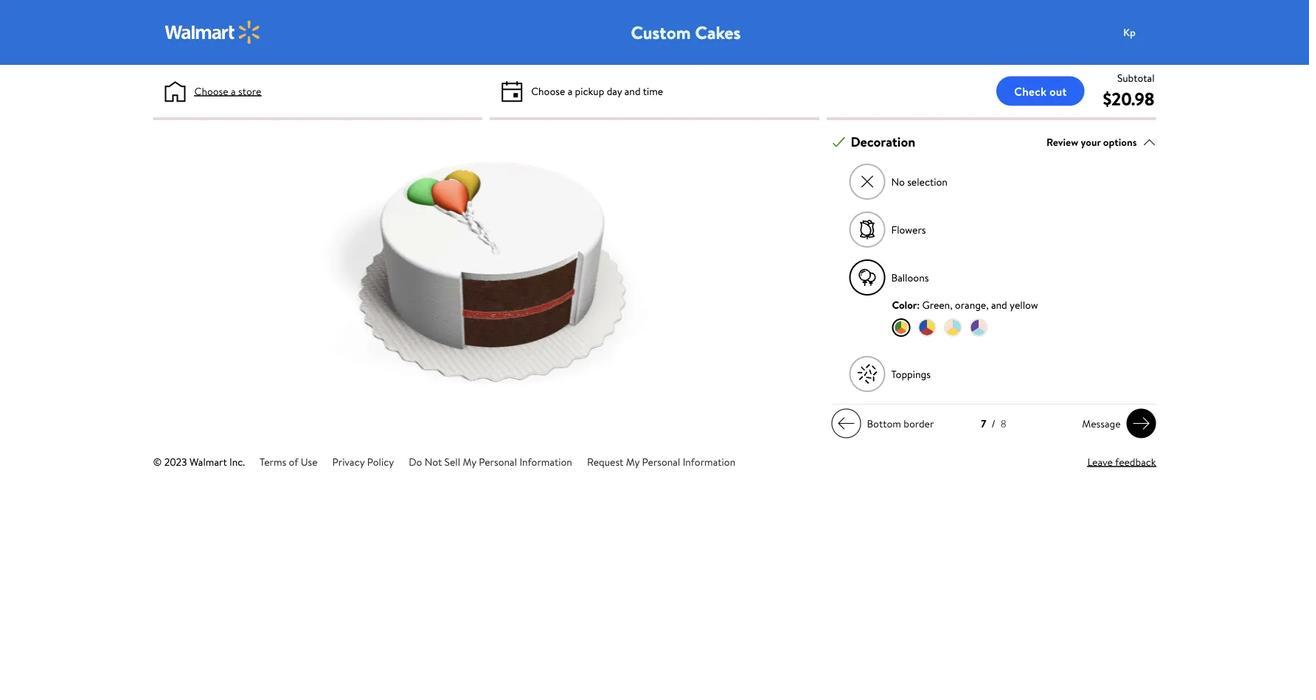 Task type: vqa. For each thing, say whether or not it's contained in the screenshot.
|
no



Task type: describe. For each thing, give the bounding box(es) containing it.
2 information from the left
[[683, 455, 736, 469]]

choose a store link
[[194, 83, 261, 99]]

do not sell my personal information link
[[409, 455, 573, 469]]

bottom
[[867, 417, 902, 431]]

green,
[[923, 298, 953, 312]]

walmart
[[190, 455, 227, 469]]

use
[[301, 455, 318, 469]]

decoration
[[851, 133, 916, 151]]

selection
[[908, 175, 948, 189]]

review
[[1047, 135, 1079, 149]]

icon for continue arrow image inside bottom border link
[[838, 415, 856, 433]]

cakes
[[695, 20, 741, 45]]

a for pickup
[[568, 84, 573, 98]]

bottom border link
[[832, 409, 940, 439]]

1 personal from the left
[[479, 455, 517, 469]]

© 2023 walmart inc.
[[153, 455, 245, 469]]

up arrow image
[[1143, 136, 1157, 149]]

subtotal $20.98
[[1104, 70, 1155, 111]]

check out button
[[997, 76, 1085, 106]]

terms of use
[[260, 455, 318, 469]]

check
[[1015, 83, 1047, 99]]

subtotal
[[1118, 70, 1155, 85]]

kp
[[1124, 25, 1136, 39]]

$20.98
[[1104, 86, 1155, 111]]

and for yellow
[[992, 298, 1008, 312]]

time
[[643, 84, 664, 98]]

store
[[238, 84, 261, 98]]

flowers
[[892, 223, 927, 237]]

request my personal information link
[[587, 455, 736, 469]]

toppings
[[892, 367, 931, 382]]

color : green, orange, and yellow
[[893, 298, 1039, 312]]

2 personal from the left
[[642, 455, 681, 469]]

policy
[[367, 455, 394, 469]]

orange,
[[956, 298, 989, 312]]

border
[[904, 417, 935, 431]]

/
[[992, 417, 996, 431]]

do not sell my personal information
[[409, 455, 573, 469]]

privacy
[[332, 455, 365, 469]]

color
[[893, 298, 917, 312]]

7
[[982, 417, 987, 431]]

request my personal information
[[587, 455, 736, 469]]

custom cakes
[[631, 20, 741, 45]]

icon for continue arrow image inside message link
[[1133, 415, 1151, 433]]

options
[[1104, 135, 1138, 149]]

check out
[[1015, 83, 1067, 99]]

of
[[289, 455, 299, 469]]

and for time
[[625, 84, 641, 98]]

bottom border
[[867, 417, 935, 431]]

no
[[892, 175, 905, 189]]



Task type: locate. For each thing, give the bounding box(es) containing it.
2 my from the left
[[626, 455, 640, 469]]

leave
[[1088, 455, 1114, 469]]

my right request
[[626, 455, 640, 469]]

my
[[463, 455, 477, 469], [626, 455, 640, 469]]

inc.
[[230, 455, 245, 469]]

leave feedback
[[1088, 455, 1157, 469]]

1 horizontal spatial information
[[683, 455, 736, 469]]

message
[[1083, 417, 1121, 431]]

review your options
[[1047, 135, 1138, 149]]

review your options element
[[1047, 134, 1138, 150]]

2 icon for continue arrow image from the left
[[1133, 415, 1151, 433]]

custom
[[631, 20, 691, 45]]

icon for continue arrow image
[[838, 415, 856, 433], [1133, 415, 1151, 433]]

2023
[[164, 455, 187, 469]]

feedback
[[1116, 455, 1157, 469]]

and right "day"
[[625, 84, 641, 98]]

choose left pickup
[[531, 84, 566, 98]]

©
[[153, 455, 162, 469]]

request
[[587, 455, 624, 469]]

1 horizontal spatial and
[[992, 298, 1008, 312]]

and
[[625, 84, 641, 98], [992, 298, 1008, 312]]

0 horizontal spatial personal
[[479, 455, 517, 469]]

a left store
[[231, 84, 236, 98]]

7 / 8
[[982, 417, 1007, 431]]

1 choose from the left
[[194, 84, 229, 98]]

1 information from the left
[[520, 455, 573, 469]]

0 horizontal spatial choose
[[194, 84, 229, 98]]

a left pickup
[[568, 84, 573, 98]]

and left the yellow on the right top
[[992, 298, 1008, 312]]

icon for continue arrow image up the feedback
[[1133, 415, 1151, 433]]

information
[[520, 455, 573, 469], [683, 455, 736, 469]]

:
[[917, 298, 920, 312]]

terms of use link
[[260, 455, 318, 469]]

yellow
[[1010, 298, 1039, 312]]

no selection
[[892, 175, 948, 189]]

2 choose from the left
[[531, 84, 566, 98]]

leave feedback button
[[1088, 455, 1157, 470]]

terms
[[260, 455, 286, 469]]

your
[[1082, 135, 1101, 149]]

a
[[231, 84, 236, 98], [568, 84, 573, 98]]

2 a from the left
[[568, 84, 573, 98]]

do
[[409, 455, 422, 469]]

privacy policy
[[332, 455, 394, 469]]

kp button
[[1115, 18, 1174, 47]]

personal
[[479, 455, 517, 469], [642, 455, 681, 469]]

message link
[[1077, 409, 1157, 439]]

back to walmart.com image
[[165, 21, 261, 44]]

ok image
[[833, 136, 846, 149]]

0 horizontal spatial my
[[463, 455, 477, 469]]

choose for choose a pickup day and time
[[531, 84, 566, 98]]

0 vertical spatial and
[[625, 84, 641, 98]]

choose
[[194, 84, 229, 98], [531, 84, 566, 98]]

remove image
[[860, 174, 876, 190]]

1 horizontal spatial my
[[626, 455, 640, 469]]

choose inside the choose a store link
[[194, 84, 229, 98]]

my right sell
[[463, 455, 477, 469]]

personal right request
[[642, 455, 681, 469]]

1 a from the left
[[231, 84, 236, 98]]

1 horizontal spatial icon for continue arrow image
[[1133, 415, 1151, 433]]

choose left store
[[194, 84, 229, 98]]

1 vertical spatial and
[[992, 298, 1008, 312]]

0 horizontal spatial a
[[231, 84, 236, 98]]

out
[[1050, 83, 1067, 99]]

1 icon for continue arrow image from the left
[[838, 415, 856, 433]]

sell
[[445, 455, 461, 469]]

choose for choose a store
[[194, 84, 229, 98]]

review your options link
[[1047, 132, 1157, 152]]

personal right sell
[[479, 455, 517, 469]]

a for store
[[231, 84, 236, 98]]

1 my from the left
[[463, 455, 477, 469]]

choose a pickup day and time
[[531, 84, 664, 98]]

0 horizontal spatial information
[[520, 455, 573, 469]]

1 horizontal spatial choose
[[531, 84, 566, 98]]

1 horizontal spatial personal
[[642, 455, 681, 469]]

privacy policy link
[[332, 455, 394, 469]]

choose a store
[[194, 84, 261, 98]]

0 horizontal spatial and
[[625, 84, 641, 98]]

0 horizontal spatial icon for continue arrow image
[[838, 415, 856, 433]]

not
[[425, 455, 442, 469]]

balloons
[[892, 271, 929, 285]]

icon for continue arrow image left bottom
[[838, 415, 856, 433]]

day
[[607, 84, 622, 98]]

pickup
[[575, 84, 605, 98]]

8
[[1001, 417, 1007, 431]]

1 horizontal spatial a
[[568, 84, 573, 98]]



